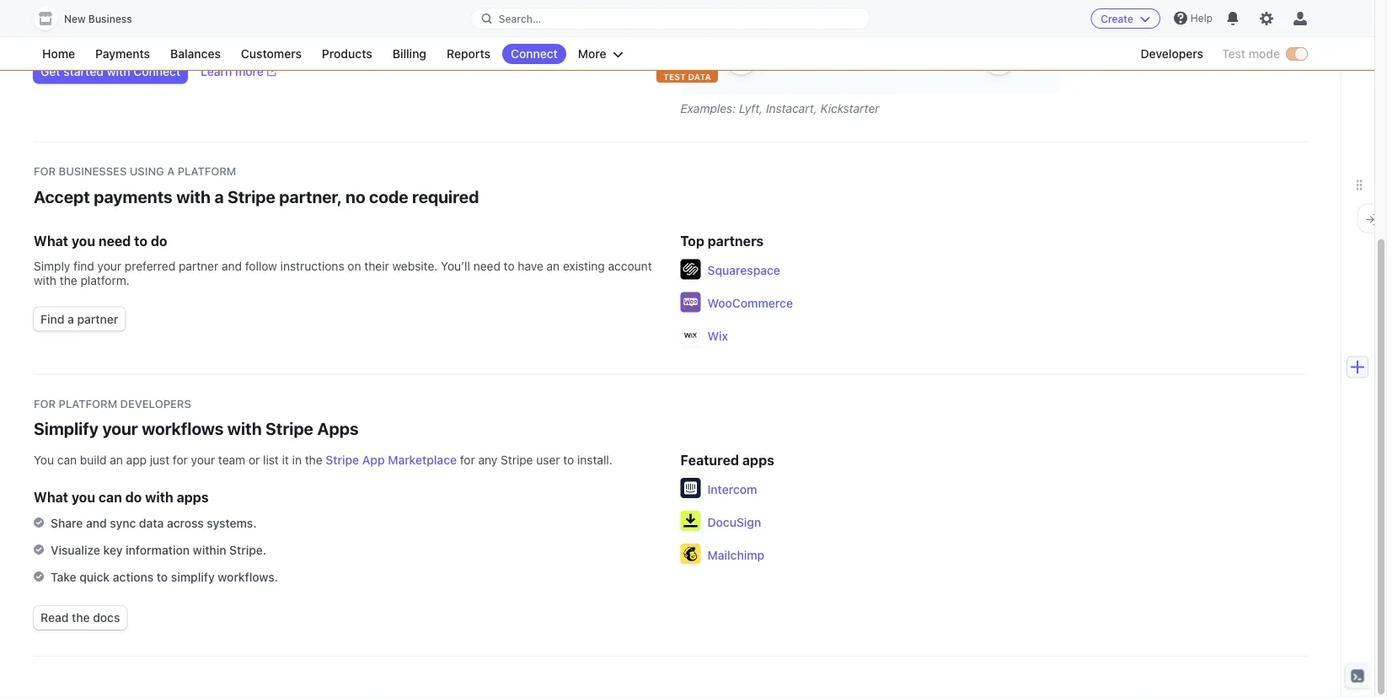 Task type: locate. For each thing, give the bounding box(es) containing it.
you
[[34, 453, 54, 467]]

more button
[[570, 44, 632, 64]]

0 vertical spatial the
[[60, 273, 77, 287]]

1 horizontal spatial do
[[151, 233, 167, 249]]

do
[[151, 233, 167, 249], [125, 489, 142, 505]]

your inside the simply find your preferred partner and follow instructions on their website. you'll need to have an existing account with the platform.
[[97, 259, 121, 273]]

to down visualize key information within stripe. on the left of page
[[157, 570, 168, 584]]

0 horizontal spatial need
[[99, 233, 131, 249]]

0 vertical spatial and
[[455, 34, 475, 48]]

an left app
[[110, 453, 123, 467]]

the left platform.
[[60, 273, 77, 287]]

apps up across at the bottom
[[177, 489, 209, 505]]

what up 'simply'
[[34, 233, 68, 249]]

an right have
[[547, 259, 560, 273]]

for up simplify
[[34, 397, 56, 410]]

2 vertical spatial a
[[67, 312, 74, 326]]

business
[[88, 13, 132, 25]]

learn more link
[[201, 63, 277, 80]]

balances link
[[162, 44, 229, 64]]

2 vertical spatial and
[[86, 516, 107, 530]]

simplify
[[171, 570, 215, 584]]

started down home
[[63, 64, 104, 78]]

an
[[547, 259, 560, 273], [110, 453, 123, 467]]

do up sync
[[125, 489, 142, 505]]

1 horizontal spatial need
[[474, 259, 501, 273]]

started right "get
[[123, 34, 162, 48]]

need up platform.
[[99, 233, 131, 249]]

top partners
[[681, 233, 764, 249]]

workflows
[[142, 419, 224, 438]]

partner down platform.
[[77, 312, 118, 326]]

0 horizontal spatial an
[[110, 453, 123, 467]]

0 vertical spatial platform
[[178, 165, 236, 177]]

0 vertical spatial do
[[151, 233, 167, 249]]

find
[[73, 259, 94, 273]]

platform up simplify
[[59, 397, 117, 410]]

0 horizontal spatial a
[[67, 312, 74, 326]]

the right "in"
[[305, 453, 323, 467]]

stripe app marketplace link
[[326, 453, 457, 467]]

need inside the simply find your preferred partner and follow instructions on their website. you'll need to have an existing account with the platform.
[[474, 259, 501, 273]]

0 horizontal spatial started
[[63, 64, 104, 78]]

apps
[[743, 452, 775, 468], [177, 489, 209, 505]]

1 vertical spatial need
[[474, 259, 501, 273]]

1 vertical spatial you
[[72, 233, 95, 249]]

systems.
[[207, 516, 257, 530]]

Search… search field
[[472, 8, 869, 29]]

1 vertical spatial for
[[34, 397, 56, 410]]

actions
[[113, 570, 154, 584]]

1 horizontal spatial for
[[460, 453, 475, 467]]

billing
[[393, 47, 427, 61]]

1 vertical spatial and
[[222, 259, 242, 273]]

with inside button
[[107, 64, 130, 78]]

products link
[[314, 44, 381, 64]]

by
[[34, 34, 48, 48]]

with up or
[[227, 419, 262, 438]]

1 vertical spatial started
[[63, 64, 104, 78]]

1 what from the top
[[34, 233, 68, 249]]

take quick actions to simplify workflows.
[[51, 570, 278, 584]]

2 vertical spatial the
[[72, 611, 90, 625]]

partner inside the simply find your preferred partner and follow instructions on their website. you'll need to have an existing account with the platform.
[[179, 259, 219, 273]]

platform.
[[80, 273, 130, 287]]

what you need to do
[[34, 233, 167, 249]]

what
[[34, 233, 68, 249], [34, 489, 68, 505]]

partner right preferred on the top of page
[[179, 259, 219, 273]]

using
[[130, 165, 164, 177]]

2 vertical spatial you
[[72, 489, 95, 505]]

0 vertical spatial what
[[34, 233, 68, 249]]

read the docs link
[[34, 606, 127, 630]]

0 horizontal spatial can
[[57, 453, 77, 467]]

you up share
[[72, 489, 95, 505]]

1 vertical spatial what
[[34, 489, 68, 505]]

test
[[1222, 47, 1246, 61]]

1 horizontal spatial platform
[[178, 165, 236, 177]]

intercom link
[[708, 481, 757, 498]]

to right user
[[563, 453, 574, 467]]

can up sync
[[99, 489, 122, 505]]

1 vertical spatial do
[[125, 489, 142, 505]]

1 vertical spatial the
[[305, 453, 323, 467]]

1 horizontal spatial started
[[123, 34, 162, 48]]

and
[[455, 34, 475, 48], [222, 259, 242, 273], [86, 516, 107, 530]]

do up preferred on the top of page
[[151, 233, 167, 249]]

get started with connect
[[40, 64, 181, 78]]

2 for from the top
[[34, 397, 56, 410]]

stripe up it
[[266, 419, 314, 438]]

0 horizontal spatial platform
[[59, 397, 117, 410]]

2 what from the top
[[34, 489, 68, 505]]

0 horizontal spatial for
[[173, 453, 188, 467]]

featured
[[681, 452, 739, 468]]

the
[[60, 273, 77, 287], [305, 453, 323, 467], [72, 611, 90, 625]]

new
[[64, 13, 86, 25]]

docusign link
[[708, 514, 761, 531]]

1 for from the top
[[34, 165, 56, 177]]

started
[[123, 34, 162, 48], [63, 64, 104, 78]]

examples: lyft, instacart, kickstarter
[[681, 102, 880, 115]]

you
[[247, 34, 267, 48], [72, 233, 95, 249], [72, 489, 95, 505]]

a inside 'link'
[[67, 312, 74, 326]]

to
[[304, 34, 315, 48], [134, 233, 148, 249], [504, 259, 515, 273], [563, 453, 574, 467], [157, 570, 168, 584]]

a for using
[[167, 165, 175, 177]]

the left docs
[[72, 611, 90, 625]]

2 horizontal spatial a
[[214, 186, 224, 206]]

1 vertical spatial your
[[102, 419, 138, 438]]

featured apps
[[681, 452, 775, 468]]

with up find
[[34, 273, 56, 287]]

0 vertical spatial can
[[57, 453, 77, 467]]

stripe left partner,
[[228, 186, 276, 206]]

with down 'payments'
[[107, 64, 130, 78]]

what up share
[[34, 489, 68, 505]]

stripe left app
[[326, 453, 359, 467]]

2 horizontal spatial and
[[455, 34, 475, 48]]

1 vertical spatial partner
[[77, 312, 118, 326]]

1 vertical spatial an
[[110, 453, 123, 467]]

0 vertical spatial an
[[547, 259, 560, 273]]

customers
[[241, 47, 302, 61]]

0 horizontal spatial partner
[[77, 312, 118, 326]]

for left any
[[460, 453, 475, 467]]

search…
[[499, 13, 541, 24]]

0 vertical spatial need
[[99, 233, 131, 249]]

test
[[664, 72, 686, 81]]

share
[[51, 516, 83, 530]]

1 vertical spatial can
[[99, 489, 122, 505]]

intercom
[[708, 482, 757, 496]]

0 horizontal spatial and
[[86, 516, 107, 530]]

2 agreement from the left
[[579, 34, 641, 48]]

1 horizontal spatial an
[[547, 259, 560, 273]]

0 vertical spatial partner
[[179, 259, 219, 273]]

stripe.
[[229, 543, 266, 557]]

0 horizontal spatial agreement
[[390, 34, 451, 48]]

1 vertical spatial apps
[[177, 489, 209, 505]]

and right billing
[[455, 34, 475, 48]]

for
[[173, 453, 188, 467], [460, 453, 475, 467]]

your right find
[[97, 259, 121, 273]]

0 vertical spatial your
[[97, 259, 121, 273]]

stripe right any
[[501, 453, 533, 467]]

what for what you need to do
[[34, 233, 68, 249]]

kickstarter
[[821, 102, 880, 115]]

1 horizontal spatial and
[[222, 259, 242, 273]]

you up find
[[72, 233, 95, 249]]

1 horizontal spatial apps
[[743, 452, 775, 468]]

for right just
[[173, 453, 188, 467]]

1 horizontal spatial a
[[167, 165, 175, 177]]

need right 'you'll'
[[474, 259, 501, 273]]

examples:
[[681, 102, 736, 115]]

team
[[218, 453, 245, 467]]

your down for platform developers
[[102, 419, 138, 438]]

1 horizontal spatial agreement
[[579, 34, 641, 48]]

on
[[348, 259, 361, 273]]

and left sync
[[86, 516, 107, 530]]

with
[[165, 34, 188, 48], [107, 64, 130, 78], [176, 186, 211, 206], [34, 273, 56, 287], [227, 419, 262, 438], [145, 489, 173, 505]]

to left have
[[504, 259, 515, 273]]

their
[[364, 259, 389, 273]]

squarespace
[[708, 263, 780, 277]]

a
[[167, 165, 175, 177], [214, 186, 224, 206], [67, 312, 74, 326]]

0 vertical spatial apps
[[743, 452, 775, 468]]

apps up intercom
[[743, 452, 775, 468]]

build
[[80, 453, 107, 467]]

visualize
[[51, 543, 100, 557]]

test data
[[664, 72, 711, 81]]

lyft,
[[739, 102, 763, 115]]

your left team
[[191, 453, 215, 467]]

platform up accept payments with a stripe partner, no code required
[[178, 165, 236, 177]]

docs
[[93, 611, 120, 625]]

and left follow
[[222, 259, 242, 273]]

1 vertical spatial a
[[214, 186, 224, 206]]

can
[[57, 453, 77, 467], [99, 489, 122, 505]]

can right the you
[[57, 453, 77, 467]]

get
[[40, 64, 60, 78]]

simply
[[34, 259, 70, 273]]

list
[[263, 453, 279, 467]]

balances
[[170, 47, 221, 61]]

you left agree
[[247, 34, 267, 48]]

reports
[[447, 47, 491, 61]]

1 horizontal spatial partner
[[179, 259, 219, 273]]

connect
[[478, 34, 525, 48], [511, 47, 558, 61], [133, 64, 181, 78]]

"get
[[96, 34, 120, 48]]

0 vertical spatial for
[[34, 165, 56, 177]]

squarespace link
[[708, 262, 780, 279]]

for up accept
[[34, 165, 56, 177]]

connect link
[[502, 44, 566, 64]]

app
[[126, 453, 147, 467]]

1 vertical spatial platform
[[59, 397, 117, 410]]

0 vertical spatial a
[[167, 165, 175, 177]]

for for simplify your workflows with stripe apps
[[34, 397, 56, 410]]

simply find your preferred partner and follow instructions on their website. you'll need to have an existing account with the platform.
[[34, 259, 652, 287]]



Task type: describe. For each thing, give the bounding box(es) containing it.
what for what you can do with apps
[[34, 489, 68, 505]]

clicking
[[51, 34, 92, 48]]

help
[[1191, 12, 1213, 24]]

key
[[103, 543, 123, 557]]

products
[[322, 47, 372, 61]]

Search… text field
[[472, 8, 869, 29]]

visualize key information within stripe.
[[51, 543, 266, 557]]

payments link
[[87, 44, 159, 64]]

data
[[139, 516, 164, 530]]

user
[[536, 453, 560, 467]]

find
[[40, 312, 64, 326]]

or
[[249, 453, 260, 467]]

with inside the simply find your preferred partner and follow instructions on their website. you'll need to have an existing account with the platform.
[[34, 273, 56, 287]]

woocommerce
[[708, 296, 793, 310]]

1 horizontal spatial can
[[99, 489, 122, 505]]

0 horizontal spatial do
[[125, 489, 142, 505]]

home
[[42, 47, 75, 61]]

developers
[[120, 397, 191, 410]]

payments
[[94, 186, 173, 206]]

for businesses using a platform
[[34, 165, 236, 177]]

take
[[51, 570, 76, 584]]

quick
[[79, 570, 110, 584]]

to left our
[[304, 34, 315, 48]]

mailchimp link
[[708, 547, 765, 564]]

0 horizontal spatial apps
[[177, 489, 209, 505]]

with up share and sync data across systems.
[[145, 489, 173, 505]]

within
[[193, 543, 226, 557]]

more
[[578, 47, 607, 61]]

connect platform agreement link
[[478, 34, 641, 48]]

agree
[[270, 34, 301, 48]]

to up preferred on the top of page
[[134, 233, 148, 249]]

create button
[[1091, 8, 1161, 29]]

our
[[318, 34, 336, 48]]

businesses
[[59, 165, 127, 177]]

marketplace
[[388, 453, 457, 467]]

2 for from the left
[[460, 453, 475, 467]]

started inside button
[[63, 64, 104, 78]]

you for what you need to do
[[72, 233, 95, 249]]

0 vertical spatial started
[[123, 34, 162, 48]]

partner,
[[279, 186, 342, 206]]

woocommerce link
[[708, 295, 793, 312]]

across
[[167, 516, 204, 530]]

account
[[608, 259, 652, 273]]

services agreement link
[[339, 34, 451, 48]]

follow
[[245, 259, 277, 273]]

connect",
[[191, 34, 244, 48]]

learn
[[201, 64, 232, 78]]

with right payments
[[176, 186, 211, 206]]

docusign
[[708, 515, 761, 529]]

with left connect",
[[165, 34, 188, 48]]

share and sync data across systems.
[[51, 516, 257, 530]]

no
[[346, 186, 366, 206]]

the inside the simply find your preferred partner and follow instructions on their website. you'll need to have an existing account with the platform.
[[60, 273, 77, 287]]

2 vertical spatial your
[[191, 453, 215, 467]]

connect inside button
[[133, 64, 181, 78]]

reports link
[[438, 44, 499, 64]]

billing link
[[384, 44, 435, 64]]

to inside the simply find your preferred partner and follow instructions on their website. you'll need to have an existing account with the platform.
[[504, 259, 515, 273]]

1 for from the left
[[173, 453, 188, 467]]

information
[[126, 543, 190, 557]]

in
[[292, 453, 302, 467]]

a for with
[[214, 186, 224, 206]]

platform
[[528, 34, 576, 48]]

read the docs
[[40, 611, 120, 625]]

partner inside 'link'
[[77, 312, 118, 326]]

payments
[[95, 47, 150, 61]]

instructions
[[280, 259, 344, 273]]

an inside the simply find your preferred partner and follow instructions on their website. you'll need to have an existing account with the platform.
[[547, 259, 560, 273]]

get started with connect button
[[34, 59, 187, 83]]

0 vertical spatial you
[[247, 34, 267, 48]]

test mode
[[1222, 47, 1280, 61]]

any
[[478, 453, 498, 467]]

new business
[[64, 13, 132, 25]]

apps
[[317, 419, 359, 438]]

accept payments with a stripe partner, no code required
[[34, 186, 479, 206]]

notifications image
[[1227, 12, 1240, 25]]

just
[[150, 453, 170, 467]]

top
[[681, 233, 705, 249]]

data
[[688, 72, 711, 81]]

wix
[[708, 329, 728, 343]]

required
[[412, 186, 479, 206]]

1 agreement from the left
[[390, 34, 451, 48]]

new business button
[[34, 7, 149, 30]]

by clicking "get started with connect", you agree to our services agreement and connect platform agreement .
[[34, 34, 644, 48]]

what you can do with apps
[[34, 489, 209, 505]]

mode
[[1249, 47, 1280, 61]]

and inside the simply find your preferred partner and follow instructions on their website. you'll need to have an existing account with the platform.
[[222, 259, 242, 273]]

learn more
[[201, 64, 264, 78]]

home link
[[34, 44, 84, 64]]

more
[[235, 64, 264, 78]]

you for what you can do with apps
[[72, 489, 95, 505]]

read
[[40, 611, 69, 625]]

have
[[518, 259, 544, 273]]

for platform developers
[[34, 397, 191, 410]]

accept
[[34, 186, 90, 206]]

services
[[339, 34, 387, 48]]

for for accept payments with a stripe partner, no code required
[[34, 165, 56, 177]]

instacart,
[[766, 102, 818, 115]]

create
[[1101, 13, 1134, 24]]

partners
[[708, 233, 764, 249]]

find a partner
[[40, 312, 118, 326]]

customers link
[[233, 44, 310, 64]]

developers
[[1141, 47, 1204, 61]]



Task type: vqa. For each thing, say whether or not it's contained in the screenshot.
1st Recent ELEMENT from the bottom of the page
no



